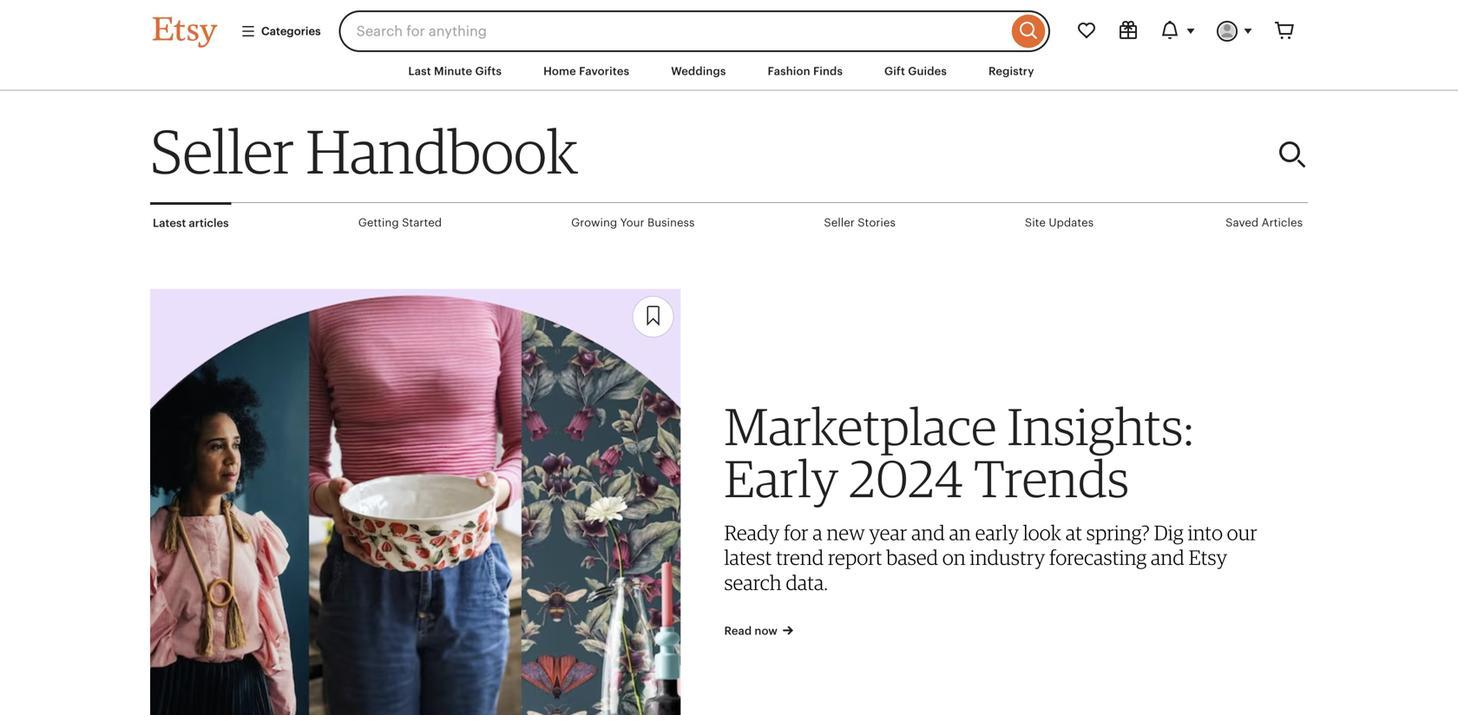 Task type: locate. For each thing, give the bounding box(es) containing it.
insights:
[[1008, 395, 1194, 457]]

gifts
[[475, 65, 502, 78]]

0 horizontal spatial and
[[912, 520, 945, 545]]

weddings
[[671, 65, 726, 78]]

seller for seller stories
[[824, 216, 855, 229]]

updates
[[1049, 216, 1094, 229]]

saved articles
[[1226, 216, 1303, 229]]

now
[[755, 625, 778, 638]]

marketplace insights: early 2024 trends
[[725, 395, 1194, 509]]

data.
[[786, 570, 828, 595]]

latest articles link
[[150, 202, 232, 242]]

and up 'based'
[[912, 520, 945, 545]]

1 horizontal spatial seller
[[824, 216, 855, 229]]

latest
[[153, 217, 186, 230]]

None search field
[[339, 10, 1051, 52]]

getting
[[358, 216, 399, 229]]

seller
[[150, 115, 294, 188], [824, 216, 855, 229]]

getting started
[[358, 216, 442, 229]]

site updates
[[1025, 216, 1094, 229]]

1 vertical spatial and
[[1151, 545, 1185, 570]]

seller stories
[[824, 216, 896, 229]]

seller left stories
[[824, 216, 855, 229]]

and down "dig"
[[1151, 545, 1185, 570]]

guides
[[908, 65, 947, 78]]

latest articles
[[153, 217, 229, 230]]

marketplace insights: early 2024 trends link
[[725, 395, 1267, 509]]

home
[[544, 65, 576, 78]]

ready for a new year and an early look at spring? dig into our latest trend report based on industry forecasting and etsy search data. link
[[725, 520, 1258, 595]]

marketplace insights: early 2024 trends group
[[150, 274, 1280, 715]]

menu bar
[[122, 52, 1337, 91]]

0 vertical spatial and
[[912, 520, 945, 545]]

seller stories link
[[822, 203, 899, 242]]

0 horizontal spatial seller
[[150, 115, 294, 188]]

registry link
[[976, 56, 1048, 87]]

seller up the articles at top left
[[150, 115, 294, 188]]

finds
[[814, 65, 843, 78]]

categories
[[261, 25, 321, 38]]

look
[[1024, 520, 1062, 545]]

early
[[725, 447, 839, 509]]

at
[[1066, 520, 1083, 545]]

and
[[912, 520, 945, 545], [1151, 545, 1185, 570]]

2024
[[850, 447, 964, 509]]

weddings link
[[658, 56, 739, 87]]

fashion finds
[[768, 65, 843, 78]]

based
[[887, 545, 939, 570]]

articles
[[1262, 216, 1303, 229]]

gift
[[885, 65, 906, 78]]

our
[[1228, 520, 1258, 545]]

last minute gifts
[[408, 65, 502, 78]]

saved
[[1226, 216, 1259, 229]]

industry
[[970, 545, 1046, 570]]

read now
[[725, 625, 778, 638]]

0 vertical spatial seller
[[150, 115, 294, 188]]

site updates link
[[1023, 203, 1097, 242]]

home favorites link
[[531, 56, 643, 87]]

none search field inside 'categories' banner
[[339, 10, 1051, 52]]

favorites
[[579, 65, 630, 78]]

1 vertical spatial seller
[[824, 216, 855, 229]]

a
[[813, 520, 823, 545]]

on
[[943, 545, 966, 570]]

growing
[[571, 216, 618, 229]]

new
[[827, 520, 865, 545]]

etsy
[[1189, 545, 1228, 570]]

search
[[725, 570, 782, 595]]

gift guides
[[885, 65, 947, 78]]

marketplace
[[725, 395, 997, 457]]

started
[[402, 216, 442, 229]]

registry
[[989, 65, 1035, 78]]

read
[[725, 625, 752, 638]]

dig
[[1155, 520, 1184, 545]]

site
[[1025, 216, 1046, 229]]

articles
[[189, 217, 229, 230]]

1 horizontal spatial and
[[1151, 545, 1185, 570]]



Task type: describe. For each thing, give the bounding box(es) containing it.
seller handbook
[[150, 115, 578, 188]]

an
[[950, 520, 972, 545]]

categories banner
[[122, 0, 1337, 52]]

year
[[869, 520, 908, 545]]

seller for seller handbook
[[150, 115, 294, 188]]

last minute gifts link
[[395, 56, 515, 87]]

forecasting
[[1050, 545, 1147, 570]]

growing your business link
[[569, 203, 698, 242]]

minute
[[434, 65, 473, 78]]

saved articles link
[[1224, 203, 1306, 242]]

fashion
[[768, 65, 811, 78]]

early
[[976, 520, 1019, 545]]

stories
[[858, 216, 896, 229]]

trend
[[776, 545, 824, 570]]

getting started link
[[356, 203, 445, 242]]

growing your business
[[571, 216, 695, 229]]

report
[[828, 545, 883, 570]]

gift guides link
[[872, 56, 960, 87]]

business
[[648, 216, 695, 229]]

into
[[1188, 520, 1223, 545]]

ready for a new year and an early look at spring? dig into our latest trend report based on industry forecasting and etsy search data.
[[725, 520, 1258, 595]]

home favorites
[[544, 65, 630, 78]]

for
[[784, 520, 809, 545]]

Search for anything text field
[[339, 10, 1008, 52]]

handbook
[[306, 115, 578, 188]]

your
[[621, 216, 645, 229]]

trends
[[975, 447, 1130, 509]]

menu bar containing last minute gifts
[[122, 52, 1337, 91]]

fashion finds link
[[755, 56, 856, 87]]

spring?
[[1087, 520, 1150, 545]]

latest
[[725, 545, 772, 570]]

seller handbook link
[[150, 115, 965, 188]]

last
[[408, 65, 431, 78]]

read now link
[[725, 621, 1267, 640]]

ready
[[725, 520, 780, 545]]

categories button
[[228, 16, 334, 47]]



Task type: vqa. For each thing, say whether or not it's contained in the screenshot.
the one
no



